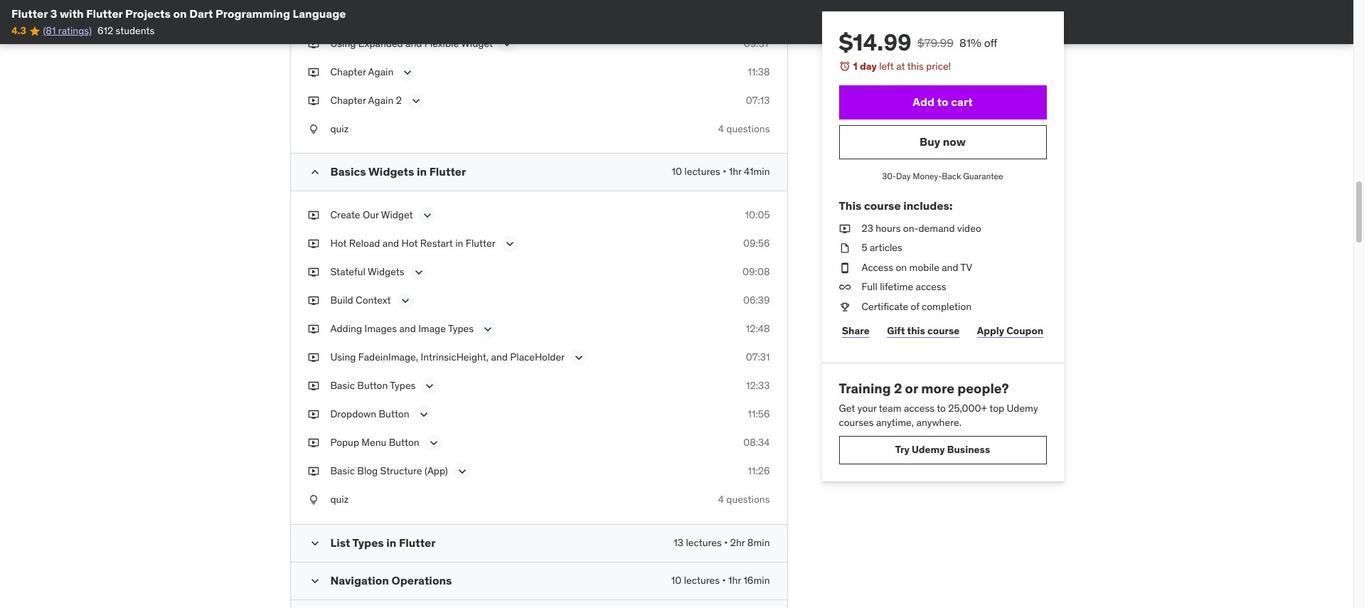 Task type: locate. For each thing, give the bounding box(es) containing it.
xsmall image
[[308, 8, 319, 22], [308, 37, 319, 51], [308, 65, 319, 79], [308, 94, 319, 108], [308, 122, 319, 136], [839, 222, 850, 236], [308, 237, 319, 251], [839, 241, 850, 255], [839, 281, 850, 294], [308, 294, 319, 308], [308, 323, 319, 337], [308, 351, 319, 365], [308, 465, 319, 479], [308, 493, 319, 507]]

fadeinimage,
[[358, 351, 418, 364]]

• for basics widgets in flutter
[[723, 165, 727, 178]]

using for using expanded and flexible  widget
[[330, 37, 356, 50]]

1
[[853, 60, 858, 73]]

basics
[[330, 165, 366, 179]]

xsmall image for basic button types
[[308, 379, 319, 393]]

team
[[879, 402, 902, 415]]

this right gift
[[907, 324, 925, 337]]

xsmall image left dropdown
[[308, 408, 319, 422]]

widget up using expanded and flexible  widget
[[408, 8, 440, 21]]

0 horizontal spatial udemy
[[912, 443, 945, 456]]

xsmall image left popup
[[308, 436, 319, 450]]

0 horizontal spatial types
[[352, 536, 384, 550]]

basic up dropdown
[[330, 379, 355, 392]]

types down fadeinimage, at the bottom left of page
[[390, 379, 416, 392]]

0 horizontal spatial 2
[[396, 94, 402, 107]]

0 vertical spatial 10
[[672, 165, 682, 178]]

2 4 from the top
[[718, 493, 724, 506]]

0 vertical spatial chapter
[[330, 65, 366, 78]]

people?
[[958, 380, 1009, 397]]

basic left blog
[[330, 465, 355, 478]]

0 vertical spatial this
[[907, 60, 924, 73]]

0 vertical spatial •
[[723, 165, 727, 178]]

2 vertical spatial lectures
[[684, 574, 720, 587]]

access down mobile
[[916, 281, 947, 293]]

2 small image from the top
[[308, 574, 322, 588]]

tv
[[961, 261, 972, 274]]

2 this from the top
[[907, 324, 925, 337]]

2 again from the top
[[368, 94, 394, 107]]

widgets right basics in the top left of the page
[[368, 165, 414, 179]]

reload
[[349, 237, 380, 250]]

small image left basics in the top left of the page
[[308, 165, 322, 180]]

1 vertical spatial course
[[928, 324, 960, 337]]

lectures right 13
[[686, 536, 722, 549]]

build context
[[330, 294, 391, 307]]

0 vertical spatial udemy
[[1007, 402, 1038, 415]]

0 vertical spatial 2
[[396, 94, 402, 107]]

10 lectures • 1hr 16min
[[671, 574, 770, 587]]

button up structure
[[389, 436, 419, 449]]

using down adding
[[330, 351, 356, 364]]

2 chapter from the top
[[330, 94, 366, 107]]

2 to from the top
[[937, 402, 946, 415]]

button up dropdown button
[[357, 379, 388, 392]]

hot
[[330, 237, 347, 250], [402, 237, 418, 250]]

this
[[839, 199, 862, 213]]

1 vertical spatial widgets
[[368, 266, 405, 278]]

cart
[[951, 95, 973, 109]]

0 vertical spatial quiz
[[330, 122, 349, 135]]

11:38
[[748, 65, 770, 78]]

0 vertical spatial lectures
[[685, 165, 720, 178]]

show lecture description image right dropdown button
[[417, 408, 431, 422]]

show lecture description image for create our  widget
[[420, 209, 434, 223]]

1 horizontal spatial hot
[[402, 237, 418, 250]]

udemy right top
[[1007, 402, 1038, 415]]

using
[[330, 37, 356, 50], [330, 351, 356, 364]]

restart
[[420, 237, 453, 250]]

2 vertical spatial basic
[[330, 465, 355, 478]]

add
[[913, 95, 935, 109]]

xsmall image up 'share'
[[839, 300, 850, 314]]

again for chapter again
[[368, 65, 394, 78]]

xsmall image left create
[[308, 209, 319, 223]]

1 vertical spatial access
[[904, 402, 935, 415]]

widgets for basics
[[368, 165, 414, 179]]

and left tv
[[942, 261, 959, 274]]

1 horizontal spatial udemy
[[1007, 402, 1038, 415]]

81%
[[960, 36, 982, 50]]

2 4 questions from the top
[[718, 493, 770, 506]]

flutter
[[11, 6, 48, 21], [86, 6, 123, 21], [429, 165, 466, 179], [466, 237, 496, 250], [399, 536, 436, 550]]

0 vertical spatial questions
[[726, 122, 770, 135]]

gift this course link
[[884, 317, 963, 345]]

1 vertical spatial 1hr
[[728, 574, 741, 587]]

show lecture description image
[[417, 408, 431, 422], [427, 436, 441, 451]]

1 vertical spatial lectures
[[686, 536, 722, 549]]

0 vertical spatial in
[[417, 165, 427, 179]]

course up "hours"
[[864, 199, 901, 213]]

types right list
[[352, 536, 384, 550]]

• left 2hr
[[724, 536, 728, 549]]

create
[[330, 209, 360, 222]]

to left cart
[[937, 95, 949, 109]]

widgets up context
[[368, 266, 405, 278]]

0 vertical spatial to
[[937, 95, 949, 109]]

xsmall image left access
[[839, 261, 850, 275]]

1hr left '16min'
[[728, 574, 741, 587]]

quiz
[[330, 122, 349, 135], [330, 493, 349, 506]]

2 vertical spatial widget
[[381, 209, 413, 222]]

widget down features
[[461, 37, 493, 50]]

students
[[116, 24, 155, 37]]

0 vertical spatial on
[[173, 6, 187, 21]]

4 questions
[[718, 122, 770, 135], [718, 493, 770, 506]]

gift
[[887, 324, 905, 337]]

show lecture description image for using expanded and flexible  widget
[[500, 37, 514, 51]]

23 hours on-demand video
[[862, 222, 981, 234]]

small image for navigation
[[308, 574, 322, 588]]

quiz up list
[[330, 493, 349, 506]]

row and column widget basic features
[[330, 8, 508, 21]]

1 vertical spatial udemy
[[912, 443, 945, 456]]

lectures for navigation operations
[[684, 574, 720, 587]]

course
[[864, 199, 901, 213], [928, 324, 960, 337]]

course down "completion"
[[928, 324, 960, 337]]

1hr for basics widgets in flutter
[[729, 165, 742, 178]]

and left flexible
[[406, 37, 422, 50]]

2 vertical spatial in
[[386, 536, 397, 550]]

lectures for basics widgets in flutter
[[685, 165, 720, 178]]

4 questions down 11:26
[[718, 493, 770, 506]]

12:48
[[746, 323, 770, 335]]

4
[[718, 122, 724, 135], [718, 493, 724, 506]]

1 to from the top
[[937, 95, 949, 109]]

this
[[907, 60, 924, 73], [907, 324, 925, 337]]

get
[[839, 402, 855, 415]]

small image
[[308, 165, 322, 180], [308, 574, 322, 588]]

1 horizontal spatial in
[[417, 165, 427, 179]]

0 vertical spatial widget
[[408, 8, 440, 21]]

apply coupon
[[977, 324, 1044, 337]]

lectures left 41min
[[685, 165, 720, 178]]

navigation operations
[[330, 573, 452, 588]]

0 horizontal spatial hot
[[330, 237, 347, 250]]

0 vertical spatial small image
[[308, 165, 322, 180]]

questions down 11:26
[[726, 493, 770, 506]]

612
[[97, 24, 113, 37]]

or
[[905, 380, 918, 397]]

using for using fadeinimage, intrinsicheight, and placeholder
[[330, 351, 356, 364]]

1 horizontal spatial types
[[390, 379, 416, 392]]

chapter up chapter again 2
[[330, 65, 366, 78]]

access down or
[[904, 402, 935, 415]]

1 vertical spatial quiz
[[330, 493, 349, 506]]

1 vertical spatial using
[[330, 351, 356, 364]]

2 horizontal spatial in
[[455, 237, 463, 250]]

questions down 07:13
[[726, 122, 770, 135]]

xsmall image
[[308, 209, 319, 223], [839, 261, 850, 275], [308, 266, 319, 280], [839, 300, 850, 314], [308, 379, 319, 393], [308, 408, 319, 422], [308, 436, 319, 450]]

on
[[173, 6, 187, 21], [896, 261, 907, 274]]

(81 ratings)
[[43, 24, 92, 37]]

chapter down chapter again at the left of page
[[330, 94, 366, 107]]

show lecture description image for build context
[[398, 294, 412, 308]]

0 vertical spatial 4 questions
[[718, 122, 770, 135]]

1 vertical spatial to
[[937, 402, 946, 415]]

alarm image
[[839, 60, 850, 72]]

1 vertical spatial 10
[[671, 574, 682, 587]]

1 vertical spatial small image
[[308, 574, 322, 588]]

09:56
[[743, 237, 770, 250]]

hot left "restart"
[[402, 237, 418, 250]]

1 using from the top
[[330, 37, 356, 50]]

lectures down 13 lectures • 2hr 8min
[[684, 574, 720, 587]]

2 using from the top
[[330, 351, 356, 364]]

1 4 questions from the top
[[718, 122, 770, 135]]

4 up 10 lectures • 1hr 41min
[[718, 122, 724, 135]]

show lecture description image up (app)
[[427, 436, 441, 451]]

column
[[371, 8, 406, 21]]

2 vertical spatial •
[[722, 574, 726, 587]]

dart
[[189, 6, 213, 21]]

again down chapter again at the left of page
[[368, 94, 394, 107]]

on up full lifetime access
[[896, 261, 907, 274]]

0 vertical spatial using
[[330, 37, 356, 50]]

button
[[357, 379, 388, 392], [379, 408, 409, 421], [389, 436, 419, 449]]

1 horizontal spatial course
[[928, 324, 960, 337]]

1 vertical spatial types
[[390, 379, 416, 392]]

show lecture description image
[[500, 37, 514, 51], [401, 65, 415, 80], [409, 94, 423, 108], [420, 209, 434, 223], [503, 237, 517, 251], [412, 266, 426, 280], [398, 294, 412, 308], [481, 323, 495, 337], [572, 351, 586, 365], [423, 379, 437, 394], [455, 465, 469, 479]]

hot left reload
[[330, 237, 347, 250]]

0 horizontal spatial course
[[864, 199, 901, 213]]

09:57
[[744, 37, 770, 50]]

1 vertical spatial show lecture description image
[[427, 436, 441, 451]]

08:34
[[744, 436, 770, 449]]

1 vertical spatial this
[[907, 324, 925, 337]]

udemy right try in the right bottom of the page
[[912, 443, 945, 456]]

on left "dart"
[[173, 6, 187, 21]]

again down expanded
[[368, 65, 394, 78]]

flutter for list types in flutter
[[399, 536, 436, 550]]

0 vertical spatial types
[[448, 323, 474, 335]]

adding images and image types
[[330, 323, 474, 335]]

0 vertical spatial 1hr
[[729, 165, 742, 178]]

completion
[[922, 300, 972, 313]]

coupon
[[1007, 324, 1044, 337]]

• left '16min'
[[722, 574, 726, 587]]

4.3
[[11, 24, 26, 37]]

button up popup menu button on the left bottom
[[379, 408, 409, 421]]

and right reload
[[383, 237, 399, 250]]

1 vertical spatial •
[[724, 536, 728, 549]]

1 vertical spatial questions
[[726, 493, 770, 506]]

1 vertical spatial basic
[[330, 379, 355, 392]]

2 vertical spatial button
[[389, 436, 419, 449]]

1hr left 41min
[[729, 165, 742, 178]]

1 chapter from the top
[[330, 65, 366, 78]]

0 vertical spatial widgets
[[368, 165, 414, 179]]

basic up flexible
[[442, 8, 467, 21]]

1 horizontal spatial 2
[[894, 380, 902, 397]]

• left 41min
[[723, 165, 727, 178]]

2hr
[[730, 536, 745, 549]]

udemy inside the training 2 or more people? get your team access to 25,000+ top udemy courses anytime, anywhere.
[[1007, 402, 1038, 415]]

share
[[842, 324, 870, 337]]

•
[[723, 165, 727, 178], [724, 536, 728, 549], [722, 574, 726, 587]]

left
[[879, 60, 894, 73]]

dropdown button
[[330, 408, 409, 421]]

stateful widgets
[[330, 266, 405, 278]]

apply coupon button
[[974, 317, 1047, 345]]

and right row
[[352, 8, 369, 21]]

0 horizontal spatial in
[[386, 536, 397, 550]]

0 vertical spatial again
[[368, 65, 394, 78]]

2 questions from the top
[[726, 493, 770, 506]]

guarantee
[[963, 170, 1003, 181]]

1 vertical spatial 2
[[894, 380, 902, 397]]

to up anywhere.
[[937, 402, 946, 415]]

1 vertical spatial chapter
[[330, 94, 366, 107]]

3
[[50, 6, 57, 21]]

udemy
[[1007, 402, 1038, 415], [912, 443, 945, 456]]

1 again from the top
[[368, 65, 394, 78]]

2 left or
[[894, 380, 902, 397]]

widget right our
[[381, 209, 413, 222]]

in for list types in flutter
[[386, 536, 397, 550]]

popup menu button
[[330, 436, 419, 449]]

25,000+
[[948, 402, 987, 415]]

in for basics widgets in flutter
[[417, 165, 427, 179]]

small image down small image
[[308, 574, 322, 588]]

1 vertical spatial again
[[368, 94, 394, 107]]

2 quiz from the top
[[330, 493, 349, 506]]

10 for basics widgets in flutter
[[672, 165, 682, 178]]

2 down using expanded and flexible  widget
[[396, 94, 402, 107]]

show lecture description image for basic button types
[[423, 379, 437, 394]]

4 questions down 07:13
[[718, 122, 770, 135]]

13
[[674, 536, 684, 549]]

1 day left at this price!
[[853, 60, 951, 73]]

types right image at the bottom left of page
[[448, 323, 474, 335]]

10 for navigation operations
[[671, 574, 682, 587]]

1 vertical spatial 4 questions
[[718, 493, 770, 506]]

1 small image from the top
[[308, 165, 322, 180]]

4 up 13 lectures • 2hr 8min
[[718, 493, 724, 506]]

with
[[60, 6, 84, 21]]

0 vertical spatial 4
[[718, 122, 724, 135]]

1 vertical spatial button
[[379, 408, 409, 421]]

flutter for basics widgets in flutter
[[429, 165, 466, 179]]

xsmall image left 'stateful'
[[308, 266, 319, 280]]

xsmall image left basic button types
[[308, 379, 319, 393]]

now
[[943, 134, 966, 149]]

41min
[[744, 165, 770, 178]]

lectures
[[685, 165, 720, 178], [686, 536, 722, 549], [684, 574, 720, 587]]

using down row
[[330, 37, 356, 50]]

5 articles
[[862, 241, 903, 254]]

2 vertical spatial types
[[352, 536, 384, 550]]

$79.99
[[917, 36, 954, 50]]

07:13
[[746, 94, 770, 107]]

0 vertical spatial show lecture description image
[[417, 408, 431, 422]]

xsmall image for dropdown button
[[308, 408, 319, 422]]

0 vertical spatial button
[[357, 379, 388, 392]]

this right at
[[907, 60, 924, 73]]

widgets for stateful
[[368, 266, 405, 278]]

1 vertical spatial on
[[896, 261, 907, 274]]

hot reload and hot restart in flutter
[[330, 237, 496, 250]]

in
[[417, 165, 427, 179], [455, 237, 463, 250], [386, 536, 397, 550]]

quiz down chapter again 2
[[330, 122, 349, 135]]

image
[[418, 323, 446, 335]]

of
[[911, 300, 920, 313]]

1 vertical spatial 4
[[718, 493, 724, 506]]

lectures for list types in flutter
[[686, 536, 722, 549]]



Task type: vqa. For each thing, say whether or not it's contained in the screenshot.
12:33
yes



Task type: describe. For each thing, give the bounding box(es) containing it.
0 vertical spatial basic
[[442, 8, 467, 21]]

row
[[330, 8, 350, 21]]

adding
[[330, 323, 362, 335]]

30-
[[882, 170, 896, 181]]

button for dropdown
[[379, 408, 409, 421]]

access
[[862, 261, 894, 274]]

training 2 or more people? get your team access to 25,000+ top udemy courses anytime, anywhere.
[[839, 380, 1038, 429]]

blog
[[357, 465, 378, 478]]

intrinsicheight,
[[421, 351, 489, 364]]

demand
[[919, 222, 955, 234]]

0 vertical spatial course
[[864, 199, 901, 213]]

2 hot from the left
[[402, 237, 418, 250]]

full lifetime access
[[862, 281, 947, 293]]

1 hot from the left
[[330, 237, 347, 250]]

show lecture description image for using fadeinimage, intrinsicheight, and placeholder
[[572, 351, 586, 365]]

button for basic
[[357, 379, 388, 392]]

menu
[[362, 436, 386, 449]]

and left image at the bottom left of page
[[399, 323, 416, 335]]

2 inside the training 2 or more people? get your team access to 25,000+ top udemy courses anytime, anywhere.
[[894, 380, 902, 397]]

try
[[895, 443, 910, 456]]

• for navigation operations
[[722, 574, 726, 587]]

chapter for chapter again 2
[[330, 94, 366, 107]]

10:05
[[745, 209, 770, 222]]

add to cart button
[[839, 85, 1047, 119]]

show lecture description image for hot reload and hot restart in flutter
[[503, 237, 517, 251]]

small image for basics
[[308, 165, 322, 180]]

our
[[363, 209, 379, 222]]

again for chapter again 2
[[368, 94, 394, 107]]

basic button types
[[330, 379, 416, 392]]

build
[[330, 294, 353, 307]]

07:31
[[746, 351, 770, 364]]

chapter again
[[330, 65, 394, 78]]

to inside add to cart button
[[937, 95, 949, 109]]

basic blog structure (app)
[[330, 465, 448, 478]]

using expanded and flexible  widget
[[330, 37, 493, 50]]

1 vertical spatial in
[[455, 237, 463, 250]]

$14.99 $79.99 81% off
[[839, 28, 998, 57]]

certificate of completion
[[862, 300, 972, 313]]

13 lectures • 2hr 8min
[[674, 536, 770, 549]]

certificate
[[862, 300, 908, 313]]

popup
[[330, 436, 359, 449]]

basics widgets in flutter
[[330, 165, 466, 179]]

buy now
[[920, 134, 966, 149]]

chapter again 2
[[330, 94, 402, 107]]

basic for basic blog structure (app)
[[330, 465, 355, 478]]

buy now button
[[839, 125, 1047, 159]]

try udemy business link
[[839, 436, 1047, 464]]

try udemy business
[[895, 443, 990, 456]]

images
[[365, 323, 397, 335]]

placeholder
[[510, 351, 565, 364]]

09:08
[[743, 266, 770, 278]]

show lecture description image for adding images and image types
[[481, 323, 495, 337]]

1hr for navigation operations
[[728, 574, 741, 587]]

$14.99
[[839, 28, 912, 57]]

1 this from the top
[[907, 60, 924, 73]]

create our  widget
[[330, 209, 413, 222]]

0 vertical spatial access
[[916, 281, 947, 293]]

training
[[839, 380, 891, 397]]

dropdown
[[330, 408, 376, 421]]

show lecture description image for dropdown button
[[417, 408, 431, 422]]

10 lectures • 1hr 41min
[[672, 165, 770, 178]]

access on mobile and tv
[[862, 261, 972, 274]]

1 4 from the top
[[718, 122, 724, 135]]

money-
[[913, 170, 942, 181]]

flexible
[[425, 37, 459, 50]]

(81
[[43, 24, 56, 37]]

day
[[860, 60, 877, 73]]

1 questions from the top
[[726, 122, 770, 135]]

23
[[862, 222, 873, 234]]

• for list types in flutter
[[724, 536, 728, 549]]

this course includes:
[[839, 199, 953, 213]]

612 students
[[97, 24, 155, 37]]

video
[[957, 222, 981, 234]]

1 vertical spatial widget
[[461, 37, 493, 50]]

chapter for chapter again
[[330, 65, 366, 78]]

at
[[896, 60, 905, 73]]

30-day money-back guarantee
[[882, 170, 1003, 181]]

expanded
[[358, 37, 403, 50]]

basic for basic button types
[[330, 379, 355, 392]]

your
[[858, 402, 877, 415]]

courses
[[839, 416, 874, 429]]

xsmall image for popup menu button
[[308, 436, 319, 450]]

12:33
[[746, 379, 770, 392]]

navigation
[[330, 573, 389, 588]]

includes:
[[904, 199, 953, 213]]

xsmall image for create our  widget
[[308, 209, 319, 223]]

flutter for flutter 3 with flutter projects on dart programming language
[[86, 6, 123, 21]]

show lecture description image for basic blog structure (app)
[[455, 465, 469, 479]]

to inside the training 2 or more people? get your team access to 25,000+ top udemy courses anytime, anywhere.
[[937, 402, 946, 415]]

price!
[[926, 60, 951, 73]]

apply
[[977, 324, 1005, 337]]

language
[[293, 6, 346, 21]]

show lecture description image for popup menu button
[[427, 436, 441, 451]]

add to cart
[[913, 95, 973, 109]]

show lecture description image for stateful widgets
[[412, 266, 426, 280]]

top
[[990, 402, 1005, 415]]

stateful
[[330, 266, 366, 278]]

projects
[[125, 6, 171, 21]]

0 horizontal spatial on
[[173, 6, 187, 21]]

ratings)
[[58, 24, 92, 37]]

and left placeholder
[[491, 351, 508, 364]]

programming
[[216, 6, 290, 21]]

business
[[947, 443, 990, 456]]

hours
[[876, 222, 901, 234]]

show lecture description image for chapter again 2
[[409, 94, 423, 108]]

show lecture description image for chapter again
[[401, 65, 415, 80]]

2 horizontal spatial types
[[448, 323, 474, 335]]

access inside the training 2 or more people? get your team access to 25,000+ top udemy courses anytime, anywhere.
[[904, 402, 935, 415]]

xsmall image for stateful widgets
[[308, 266, 319, 280]]

using fadeinimage, intrinsicheight, and placeholder
[[330, 351, 565, 364]]

8min
[[747, 536, 770, 549]]

operations
[[392, 573, 452, 588]]

1 horizontal spatial on
[[896, 261, 907, 274]]

1 quiz from the top
[[330, 122, 349, 135]]

small image
[[308, 536, 322, 551]]



